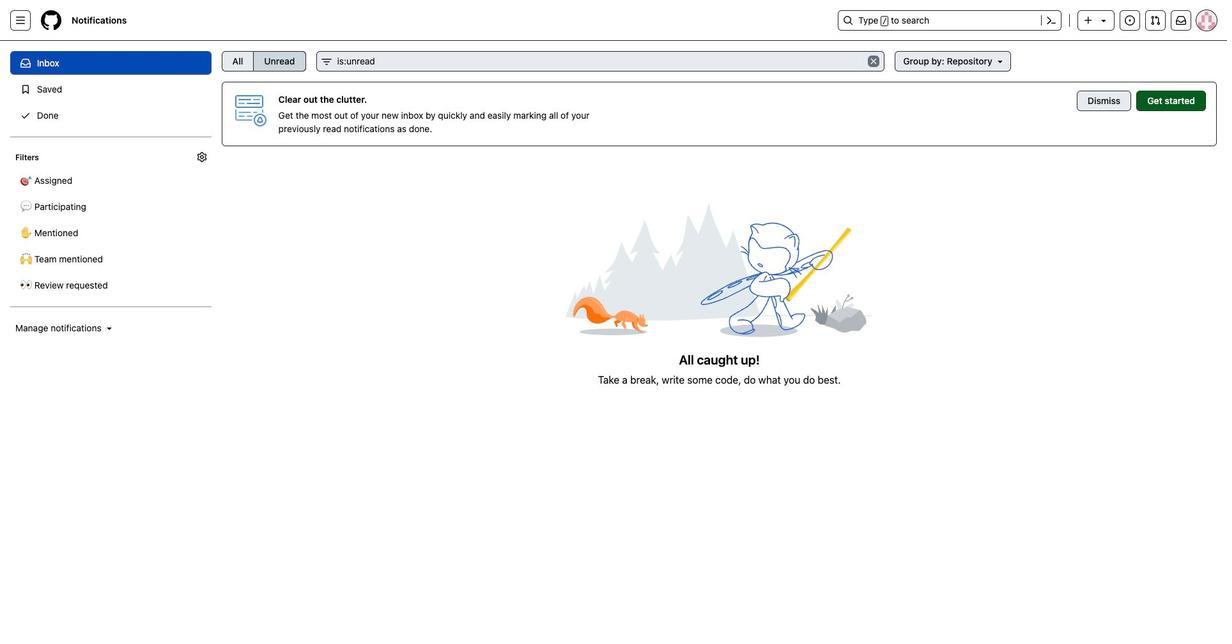 Task type: locate. For each thing, give the bounding box(es) containing it.
1 vertical spatial triangle down image
[[995, 56, 1005, 66]]

filter image
[[321, 57, 331, 67]]

notifications image
[[1176, 15, 1187, 26]]

0 vertical spatial triangle down image
[[1099, 15, 1109, 26]]

command palette image
[[1047, 15, 1057, 26]]

0 horizontal spatial triangle down image
[[995, 56, 1005, 66]]

triangle down image
[[1099, 15, 1109, 26], [995, 56, 1005, 66]]

inbox zero image
[[566, 198, 873, 343]]

git pull request image
[[1151, 15, 1161, 26]]

Filter notifications text field
[[316, 51, 885, 72]]

triangle down image
[[104, 323, 114, 334]]

None search field
[[316, 51, 885, 72]]



Task type: vqa. For each thing, say whether or not it's contained in the screenshot.
command palette image
yes



Task type: describe. For each thing, give the bounding box(es) containing it.
bookmark image
[[20, 84, 31, 95]]

issue opened image
[[1125, 15, 1135, 26]]

homepage image
[[41, 10, 61, 31]]

notifications element
[[10, 41, 211, 415]]

customize filters image
[[197, 152, 207, 162]]

check image
[[20, 111, 31, 121]]

1 horizontal spatial triangle down image
[[1099, 15, 1109, 26]]

clear filters image
[[868, 56, 880, 67]]

inbox image
[[20, 58, 31, 68]]



